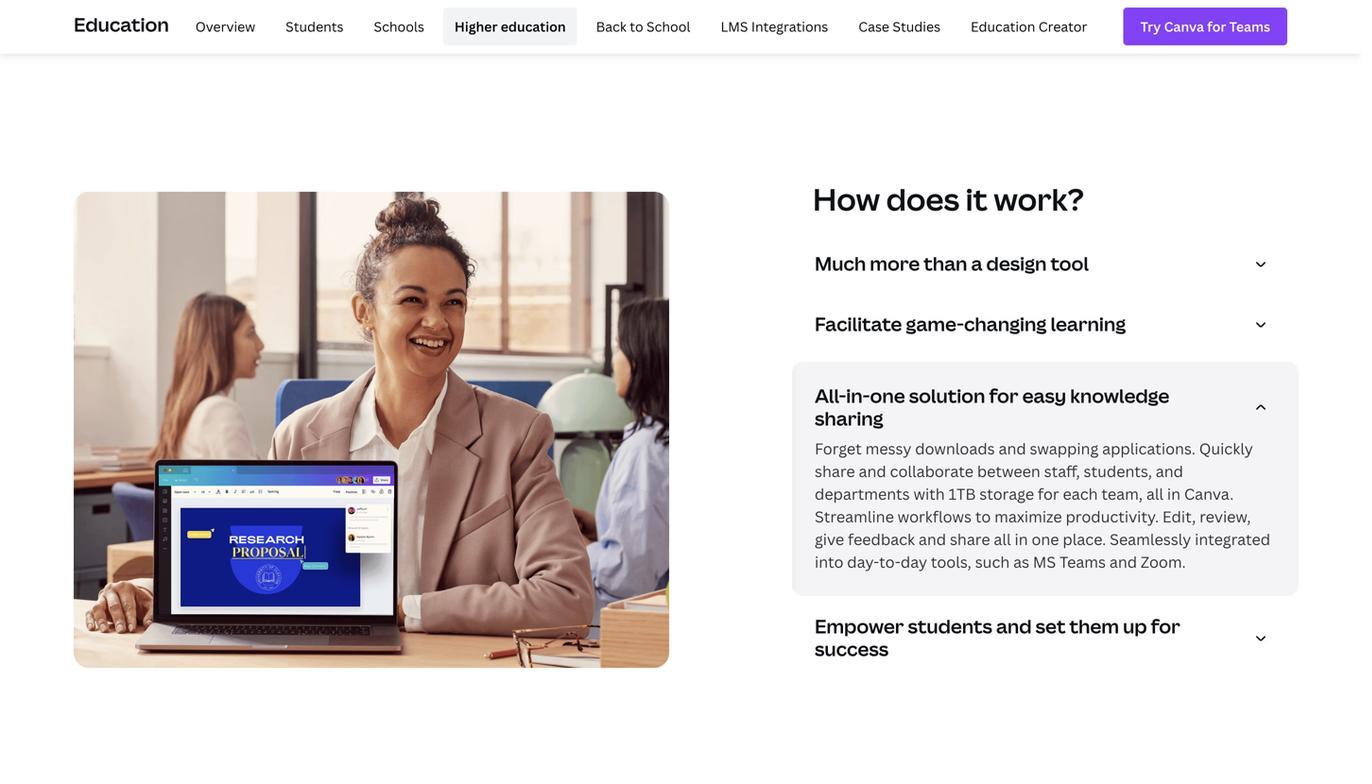 Task type: locate. For each thing, give the bounding box(es) containing it.
integrated
[[1195, 530, 1271, 550]]

0 vertical spatial for
[[989, 383, 1019, 409]]

collaborate
[[890, 462, 974, 482]]

share down 'forget'
[[815, 462, 855, 482]]

for
[[989, 383, 1019, 409], [1038, 484, 1059, 505], [1151, 614, 1181, 640]]

education for education creator
[[971, 17, 1036, 35]]

day-
[[847, 552, 879, 573]]

all-in-one solution for easy knowledge sharing
[[815, 383, 1170, 432]]

productivity.
[[1066, 507, 1159, 527]]

one
[[870, 383, 905, 409], [1032, 530, 1059, 550]]

overview link
[[184, 8, 267, 45]]

to-
[[879, 552, 901, 573]]

tools,
[[931, 552, 972, 573]]

to right back
[[630, 17, 643, 35]]

and left the "set"
[[996, 614, 1032, 640]]

knowledge
[[1070, 383, 1170, 409]]

0 horizontal spatial education
[[74, 11, 169, 37]]

0 vertical spatial to
[[630, 17, 643, 35]]

1 horizontal spatial for
[[1038, 484, 1059, 505]]

as
[[1014, 552, 1030, 573]]

it
[[966, 179, 988, 220]]

maximize
[[995, 507, 1062, 527]]

and up departments at bottom
[[859, 462, 886, 482]]

1 horizontal spatial to
[[976, 507, 991, 527]]

empower students and set them up for success
[[815, 614, 1181, 662]]

back to school
[[596, 17, 691, 35]]

between
[[977, 462, 1041, 482]]

forget
[[815, 439, 862, 459]]

1 horizontal spatial all
[[1147, 484, 1164, 505]]

for inside empower students and set them up for success
[[1151, 614, 1181, 640]]

day
[[901, 552, 927, 573]]

quickly
[[1199, 439, 1253, 459]]

for left easy
[[989, 383, 1019, 409]]

to down 1tb
[[976, 507, 991, 527]]

in up edit, at the bottom
[[1167, 484, 1181, 505]]

and inside empower students and set them up for success
[[996, 614, 1032, 640]]

swapping
[[1030, 439, 1099, 459]]

facilitate game-changing learning button
[[815, 311, 1284, 343]]

for right up
[[1151, 614, 1181, 640]]

all-in-one solution for easy knowledge sharing button
[[815, 383, 1284, 438]]

share
[[815, 462, 855, 482], [950, 530, 990, 550]]

students,
[[1084, 462, 1152, 482]]

seamlessly
[[1110, 530, 1191, 550]]

one up messy
[[870, 383, 905, 409]]

with
[[914, 484, 945, 505]]

menu bar containing overview
[[177, 8, 1099, 45]]

1 horizontal spatial share
[[950, 530, 990, 550]]

departments
[[815, 484, 910, 505]]

0 vertical spatial in
[[1167, 484, 1181, 505]]

0 horizontal spatial for
[[989, 383, 1019, 409]]

2 horizontal spatial for
[[1151, 614, 1181, 640]]

all
[[1147, 484, 1164, 505], [994, 530, 1011, 550]]

streamline
[[815, 507, 894, 527]]

empower
[[815, 614, 904, 640]]

give
[[815, 530, 844, 550]]

tool
[[1051, 251, 1089, 277]]

applications.
[[1102, 439, 1196, 459]]

0 horizontal spatial all
[[994, 530, 1011, 550]]

all up such
[[994, 530, 1011, 550]]

set
[[1036, 614, 1066, 640]]

1 horizontal spatial education
[[971, 17, 1036, 35]]

students
[[286, 17, 344, 35]]

overview
[[195, 17, 255, 35]]

case studies link
[[847, 8, 952, 45]]

and
[[999, 439, 1026, 459], [859, 462, 886, 482], [1156, 462, 1184, 482], [919, 530, 946, 550], [1110, 552, 1137, 573], [996, 614, 1032, 640]]

0 vertical spatial all
[[1147, 484, 1164, 505]]

edit,
[[1163, 507, 1196, 527]]

0 horizontal spatial to
[[630, 17, 643, 35]]

to
[[630, 17, 643, 35], [976, 507, 991, 527]]

1 vertical spatial to
[[976, 507, 991, 527]]

and down workflows
[[919, 530, 946, 550]]

in
[[1167, 484, 1181, 505], [1015, 530, 1028, 550]]

menu bar inside education element
[[177, 8, 1099, 45]]

1 vertical spatial for
[[1038, 484, 1059, 505]]

case
[[859, 17, 890, 35]]

to inside forget messy downloads and swapping applications. quickly share and collaborate between staff, students, and departments with 1tb storage for each team, all in canva. streamline workflows to maximize productivity. edit, review, give feedback and share all in one place. seamlessly integrated into day-to-day tools, such as ms teams and zoom.
[[976, 507, 991, 527]]

education
[[501, 17, 566, 35]]

one up 'ms'
[[1032, 530, 1059, 550]]

in up as
[[1015, 530, 1028, 550]]

education
[[74, 11, 169, 37], [971, 17, 1036, 35]]

for down staff,
[[1038, 484, 1059, 505]]

2 vertical spatial for
[[1151, 614, 1181, 640]]

1 vertical spatial in
[[1015, 530, 1028, 550]]

0 horizontal spatial one
[[870, 383, 905, 409]]

how does it work?
[[813, 179, 1084, 220]]

share up tools,
[[950, 530, 990, 550]]

0 vertical spatial one
[[870, 383, 905, 409]]

education creator
[[971, 17, 1088, 35]]

into
[[815, 552, 844, 573]]

back to school link
[[585, 8, 702, 45]]

1 horizontal spatial in
[[1167, 484, 1181, 505]]

0 vertical spatial share
[[815, 462, 855, 482]]

education creator link
[[960, 8, 1099, 45]]

up
[[1123, 614, 1147, 640]]

1 horizontal spatial one
[[1032, 530, 1059, 550]]

menu bar
[[177, 8, 1099, 45]]

education element
[[74, 0, 1288, 53]]

how
[[813, 179, 880, 220]]

review,
[[1200, 507, 1251, 527]]

1 vertical spatial one
[[1032, 530, 1059, 550]]

all right team,
[[1147, 484, 1164, 505]]



Task type: describe. For each thing, give the bounding box(es) containing it.
solution
[[909, 383, 985, 409]]

much more than a design tool button
[[815, 251, 1284, 283]]

place.
[[1063, 530, 1106, 550]]

0 horizontal spatial share
[[815, 462, 855, 482]]

than
[[924, 251, 968, 277]]

staff,
[[1044, 462, 1080, 482]]

all-
[[815, 383, 846, 409]]

team,
[[1102, 484, 1143, 505]]

teams
[[1060, 552, 1106, 573]]

zoom.
[[1141, 552, 1186, 573]]

1 vertical spatial share
[[950, 530, 990, 550]]

1 vertical spatial all
[[994, 530, 1011, 550]]

studies
[[893, 17, 941, 35]]

for inside forget messy downloads and swapping applications. quickly share and collaborate between staff, students, and departments with 1tb storage for each team, all in canva. streamline workflows to maximize productivity. edit, review, give feedback and share all in one place. seamlessly integrated into day-to-day tools, such as ms teams and zoom.
[[1038, 484, 1059, 505]]

game-
[[906, 311, 964, 337]]

lms
[[721, 17, 748, 35]]

schools link
[[363, 8, 436, 45]]

downloads
[[915, 439, 995, 459]]

easy
[[1023, 383, 1067, 409]]

empower students and set them up for success button
[[815, 614, 1284, 669]]

to inside education element
[[630, 17, 643, 35]]

workflows
[[898, 507, 972, 527]]

school
[[647, 17, 691, 35]]

students
[[908, 614, 993, 640]]

and down applications.
[[1156, 462, 1184, 482]]

students link
[[274, 8, 355, 45]]

and down seamlessly
[[1110, 552, 1137, 573]]

storage
[[980, 484, 1034, 505]]

messy
[[866, 439, 912, 459]]

a
[[971, 251, 983, 277]]

sharing
[[815, 406, 884, 432]]

student using canva image
[[74, 192, 669, 669]]

0 horizontal spatial in
[[1015, 530, 1028, 550]]

much more than a design tool
[[815, 251, 1089, 277]]

education for education
[[74, 11, 169, 37]]

does
[[886, 179, 960, 220]]

work?
[[994, 179, 1084, 220]]

higher education link
[[443, 8, 577, 45]]

them
[[1070, 614, 1119, 640]]

more
[[870, 251, 920, 277]]

success
[[815, 636, 889, 662]]

schools
[[374, 17, 424, 35]]

in-
[[846, 383, 870, 409]]

one inside forget messy downloads and swapping applications. quickly share and collaborate between staff, students, and departments with 1tb storage for each team, all in canva. streamline workflows to maximize productivity. edit, review, give feedback and share all in one place. seamlessly integrated into day-to-day tools, such as ms teams and zoom.
[[1032, 530, 1059, 550]]

lms integrations link
[[709, 8, 840, 45]]

canva.
[[1184, 484, 1234, 505]]

design
[[987, 251, 1047, 277]]

and up between
[[999, 439, 1026, 459]]

integrations
[[751, 17, 828, 35]]

learning
[[1051, 311, 1126, 337]]

much
[[815, 251, 866, 277]]

each
[[1063, 484, 1098, 505]]

higher education
[[455, 17, 566, 35]]

facilitate
[[815, 311, 902, 337]]

one inside all-in-one solution for easy knowledge sharing
[[870, 383, 905, 409]]

back
[[596, 17, 627, 35]]

higher
[[455, 17, 498, 35]]

lms integrations
[[721, 17, 828, 35]]

such
[[975, 552, 1010, 573]]

facilitate game-changing learning
[[815, 311, 1126, 337]]

forget messy downloads and swapping applications. quickly share and collaborate between staff, students, and departments with 1tb storage for each team, all in canva. streamline workflows to maximize productivity. edit, review, give feedback and share all in one place. seamlessly integrated into day-to-day tools, such as ms teams and zoom.
[[815, 439, 1271, 573]]

creator
[[1039, 17, 1088, 35]]

for inside all-in-one solution for easy knowledge sharing
[[989, 383, 1019, 409]]

case studies
[[859, 17, 941, 35]]

ms
[[1033, 552, 1056, 573]]

feedback
[[848, 530, 915, 550]]

1tb
[[949, 484, 976, 505]]

changing
[[964, 311, 1047, 337]]



Task type: vqa. For each thing, say whether or not it's contained in the screenshot.
Studies
yes



